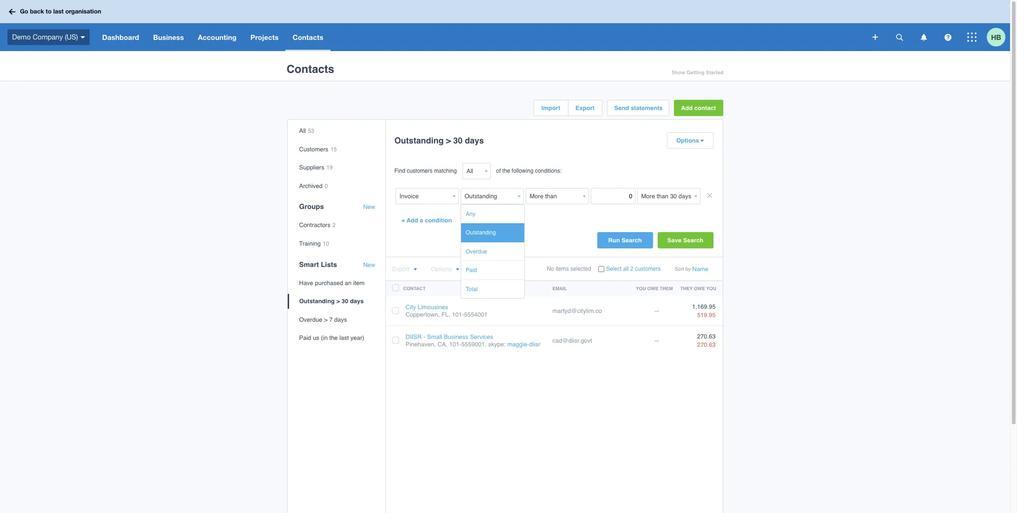 Task type: vqa. For each thing, say whether or not it's contained in the screenshot.
ADD CONTACT
yes



Task type: describe. For each thing, give the bounding box(es) containing it.
select all 2 customers
[[606, 266, 661, 272]]

export for right export button
[[576, 105, 595, 112]]

53
[[308, 128, 314, 134]]

show getting started link
[[672, 67, 724, 78]]

270.63 270.63
[[697, 333, 716, 349]]

0 horizontal spatial days
[[334, 317, 347, 324]]

by
[[686, 266, 691, 272]]

sort by name
[[675, 266, 709, 273]]

paid for paid
[[466, 267, 477, 274]]

0 horizontal spatial the
[[329, 335, 338, 342]]

business inside diisr - small business services pinehaven, ca, 101-5559001, skype: maggie-diisr
[[444, 334, 469, 341]]

save search button
[[658, 232, 714, 249]]

save search
[[668, 237, 704, 244]]

all 53
[[299, 127, 314, 134]]

run search button
[[597, 232, 653, 249]]

contacts button
[[286, 23, 330, 51]]

0 vertical spatial 30
[[453, 136, 463, 146]]

have
[[299, 280, 313, 287]]

company
[[33, 33, 63, 41]]

projects
[[251, 33, 279, 41]]

lists
[[321, 261, 337, 269]]

demo
[[12, 33, 31, 41]]

name
[[693, 266, 709, 273]]

1 vertical spatial outstanding > 30 days
[[299, 298, 364, 305]]

overdue for overdue
[[466, 249, 487, 255]]

1 vertical spatial contacts
[[287, 63, 334, 76]]

send statements
[[614, 105, 663, 112]]

0 vertical spatial add
[[681, 105, 693, 112]]

all
[[623, 266, 629, 272]]

small
[[427, 334, 442, 341]]

2 horizontal spatial >
[[446, 136, 451, 146]]

contacts inside dropdown button
[[293, 33, 323, 41]]

training 10
[[299, 240, 329, 247]]

-
[[423, 334, 426, 341]]

2 vertical spatial outstanding
[[299, 298, 335, 305]]

1,169.95 519.95
[[692, 303, 716, 319]]

customers 15
[[299, 146, 337, 153]]

edit
[[474, 266, 484, 273]]

contractors
[[299, 222, 330, 229]]

+
[[402, 217, 405, 224]]

import button
[[534, 100, 568, 116]]

paid for paid us (in the last year)
[[299, 335, 311, 342]]

find
[[395, 168, 405, 174]]

cad@diisr.govt
[[553, 338, 592, 345]]

2 horizontal spatial svg image
[[896, 34, 903, 41]]

go
[[20, 8, 28, 15]]

run search
[[608, 237, 642, 244]]

of
[[496, 168, 501, 174]]

go back to last organisation link
[[6, 3, 107, 20]]

0 horizontal spatial >
[[324, 317, 328, 324]]

options button for of the following conditions:
[[667, 133, 713, 148]]

training
[[299, 240, 321, 247]]

hb
[[991, 33, 1001, 41]]

send
[[614, 105, 629, 112]]

coppertown,
[[406, 311, 440, 318]]

save
[[668, 237, 682, 244]]

services
[[470, 334, 493, 341]]

a
[[420, 217, 423, 224]]

owe for you
[[647, 286, 659, 292]]

5554001
[[464, 311, 488, 318]]

to
[[46, 8, 52, 15]]

2 270.63 from the top
[[697, 342, 716, 349]]

— for 1,169.95
[[654, 308, 660, 315]]

run
[[608, 237, 620, 244]]

export for export button to the left
[[392, 266, 410, 273]]

no
[[547, 266, 554, 272]]

contractors 2
[[299, 222, 336, 229]]

el image for options
[[456, 268, 460, 272]]

conditions:
[[535, 168, 562, 174]]

name button
[[693, 266, 709, 273]]

search for save search
[[683, 237, 704, 244]]

all
[[299, 127, 306, 134]]

back
[[30, 8, 44, 15]]

overdue > 7 days
[[299, 317, 347, 324]]

diisr
[[529, 341, 540, 348]]

5559001,
[[461, 341, 487, 348]]

1,169.95
[[692, 303, 716, 310]]

add contact button
[[674, 100, 723, 116]]

0 horizontal spatial 30
[[342, 298, 348, 305]]

contact
[[695, 105, 716, 112]]

send statements button
[[607, 100, 669, 116]]

1 you from the left
[[636, 286, 646, 292]]

1 vertical spatial outstanding
[[466, 230, 496, 236]]

items
[[556, 266, 569, 272]]

15
[[331, 146, 337, 153]]

0 vertical spatial outstanding > 30 days
[[395, 136, 484, 146]]

city limousines coppertown, fl, 101-5554001
[[406, 304, 488, 318]]

101- inside city limousines coppertown, fl, 101-5554001
[[452, 311, 464, 318]]

statements
[[631, 105, 663, 112]]

purchased
[[315, 280, 343, 287]]



Task type: locate. For each thing, give the bounding box(es) containing it.
outstanding up overdue > 7 days
[[299, 298, 335, 305]]

1 vertical spatial options button
[[431, 266, 460, 273]]

the right (in
[[329, 335, 338, 342]]

navigation
[[95, 23, 866, 51]]

maggie-diisr link
[[508, 341, 540, 348]]

following
[[512, 168, 534, 174]]

business
[[153, 33, 184, 41], [444, 334, 469, 341]]

0 vertical spatial contacts
[[293, 33, 323, 41]]

matching
[[434, 168, 457, 174]]

0 vertical spatial 101-
[[452, 311, 464, 318]]

0 horizontal spatial add
[[407, 217, 418, 224]]

1 horizontal spatial add
[[681, 105, 693, 112]]

1 vertical spatial >
[[336, 298, 340, 305]]

2 inside contractors 2
[[333, 222, 336, 229]]

1 horizontal spatial export
[[576, 105, 595, 112]]

1 horizontal spatial owe
[[694, 286, 705, 292]]

0
[[325, 183, 328, 190]]

overdue up us
[[299, 317, 322, 324]]

1 horizontal spatial customers
[[635, 266, 661, 272]]

0 vertical spatial export button
[[568, 100, 602, 116]]

0 horizontal spatial search
[[622, 237, 642, 244]]

last left year)
[[340, 335, 349, 342]]

new for groups
[[363, 204, 375, 211]]

options left edit
[[431, 266, 452, 273]]

city limousines link
[[406, 304, 448, 311]]

> down 'have purchased an item'
[[336, 298, 340, 305]]

1 horizontal spatial >
[[336, 298, 340, 305]]

search inside save search "button"
[[683, 237, 704, 244]]

overdue for overdue > 7 days
[[299, 317, 322, 324]]

diisr
[[406, 334, 422, 341]]

1 vertical spatial add
[[407, 217, 418, 224]]

customers right find
[[407, 168, 433, 174]]

find customers matching
[[395, 168, 457, 174]]

archived
[[299, 183, 323, 190]]

edit button
[[474, 266, 484, 273]]

overdue up edit button
[[466, 249, 487, 255]]

suppliers 19
[[299, 164, 333, 171]]

> up matching
[[446, 136, 451, 146]]

of the following conditions:
[[496, 168, 562, 174]]

0 horizontal spatial paid
[[299, 335, 311, 342]]

1 vertical spatial new
[[363, 262, 375, 269]]

7
[[329, 317, 333, 324]]

paid left us
[[299, 335, 311, 342]]

0 vertical spatial outstanding
[[395, 136, 444, 146]]

0 horizontal spatial business
[[153, 33, 184, 41]]

1 vertical spatial overdue
[[299, 317, 322, 324]]

519.95
[[697, 312, 716, 319]]

options for email
[[431, 266, 452, 273]]

2 el image from the left
[[456, 268, 460, 272]]

no items selected
[[547, 266, 591, 272]]

0 vertical spatial new link
[[363, 204, 375, 211]]

0 horizontal spatial last
[[53, 8, 64, 15]]

the right of
[[503, 168, 510, 174]]

projects button
[[244, 23, 286, 51]]

1 horizontal spatial you
[[706, 286, 717, 292]]

you
[[636, 286, 646, 292], [706, 286, 717, 292]]

270.63
[[697, 333, 716, 340], [697, 342, 716, 349]]

(in
[[321, 335, 328, 342]]

0 vertical spatial last
[[53, 8, 64, 15]]

2 owe from the left
[[694, 286, 705, 292]]

None text field
[[395, 188, 450, 205], [637, 188, 692, 205], [395, 188, 450, 205], [637, 188, 692, 205]]

search for run search
[[622, 237, 642, 244]]

0 vertical spatial —
[[654, 308, 660, 315]]

1 vertical spatial 101-
[[449, 341, 461, 348]]

svg image
[[968, 33, 977, 42], [921, 34, 927, 41], [945, 34, 952, 41], [80, 36, 85, 38]]

1 horizontal spatial options
[[677, 137, 699, 144]]

1 vertical spatial paid
[[299, 335, 311, 342]]

any
[[466, 211, 476, 218]]

1 vertical spatial options
[[431, 266, 452, 273]]

0 vertical spatial new
[[363, 204, 375, 211]]

show getting started
[[672, 70, 724, 76]]

2 vertical spatial >
[[324, 317, 328, 324]]

1 horizontal spatial outstanding
[[395, 136, 444, 146]]

el image
[[700, 139, 704, 143]]

0 horizontal spatial outstanding > 30 days
[[299, 298, 364, 305]]

search
[[622, 237, 642, 244], [683, 237, 704, 244]]

outstanding > 30 days up matching
[[395, 136, 484, 146]]

1 vertical spatial 2
[[630, 266, 634, 272]]

options left el icon
[[677, 137, 699, 144]]

new link for groups
[[363, 204, 375, 211]]

dashboard
[[102, 33, 139, 41]]

2 new from the top
[[363, 262, 375, 269]]

item
[[353, 280, 365, 287]]

accounting
[[198, 33, 237, 41]]

outstanding down the any
[[466, 230, 496, 236]]

owe right they
[[694, 286, 705, 292]]

outstanding
[[395, 136, 444, 146], [466, 230, 496, 236], [299, 298, 335, 305]]

banner containing hb
[[0, 0, 1010, 51]]

1 search from the left
[[622, 237, 642, 244]]

0 vertical spatial options
[[677, 137, 699, 144]]

suppliers
[[299, 164, 324, 171]]

0 vertical spatial customers
[[407, 168, 433, 174]]

paid up total
[[466, 267, 477, 274]]

2 search from the left
[[683, 237, 704, 244]]

getting
[[687, 70, 705, 76]]

contacts right 'projects' dropdown button
[[293, 33, 323, 41]]

0 horizontal spatial owe
[[647, 286, 659, 292]]

have purchased an item
[[299, 280, 365, 287]]

1 vertical spatial last
[[340, 335, 349, 342]]

0 horizontal spatial export
[[392, 266, 410, 273]]

1 vertical spatial customers
[[635, 266, 661, 272]]

add left contact
[[681, 105, 693, 112]]

contacts down contacts dropdown button
[[287, 63, 334, 76]]

1 — from the top
[[654, 308, 660, 315]]

1 horizontal spatial export button
[[568, 100, 602, 116]]

1 vertical spatial days
[[350, 298, 364, 305]]

they owe you
[[680, 286, 717, 292]]

new for smart lists
[[363, 262, 375, 269]]

go back to last organisation
[[20, 8, 101, 15]]

> left 7
[[324, 317, 328, 324]]

0 horizontal spatial el image
[[413, 268, 417, 272]]

paid us (in the last year)
[[299, 335, 364, 342]]

pinehaven,
[[406, 341, 436, 348]]

navigation inside banner
[[95, 23, 866, 51]]

options button down add contact
[[667, 133, 713, 148]]

0 vertical spatial business
[[153, 33, 184, 41]]

1 horizontal spatial overdue
[[466, 249, 487, 255]]

business button
[[146, 23, 191, 51]]

1 new link from the top
[[363, 204, 375, 211]]

demo company (us)
[[12, 33, 78, 41]]

banner
[[0, 0, 1010, 51]]

1 el image from the left
[[413, 268, 417, 272]]

export inside export button
[[576, 105, 595, 112]]

0 horizontal spatial export button
[[392, 266, 417, 273]]

ca,
[[438, 341, 448, 348]]

smart
[[299, 261, 319, 269]]

search right run
[[622, 237, 642, 244]]

1 horizontal spatial 2
[[630, 266, 634, 272]]

add contact
[[681, 105, 716, 112]]

outstanding up find customers matching
[[395, 136, 444, 146]]

total
[[466, 286, 478, 293]]

1 vertical spatial the
[[329, 335, 338, 342]]

export
[[576, 105, 595, 112], [392, 266, 410, 273]]

contact
[[403, 286, 426, 292]]

search right save
[[683, 237, 704, 244]]

paid
[[466, 267, 477, 274], [299, 335, 311, 342]]

0 horizontal spatial options
[[431, 266, 452, 273]]

email
[[553, 286, 567, 292]]

1 vertical spatial 30
[[342, 298, 348, 305]]

30 down an
[[342, 298, 348, 305]]

0 vertical spatial export
[[576, 105, 595, 112]]

customers
[[407, 168, 433, 174], [635, 266, 661, 272]]

owe for they
[[694, 286, 705, 292]]

city
[[406, 304, 416, 311]]

1 270.63 from the top
[[697, 333, 716, 340]]

started
[[706, 70, 724, 76]]

you down select all 2 customers
[[636, 286, 646, 292]]

svg image inside go back to last organisation link
[[9, 9, 15, 15]]

2 right all
[[630, 266, 634, 272]]

2 you from the left
[[706, 286, 717, 292]]

1 horizontal spatial 30
[[453, 136, 463, 146]]

last inside banner
[[53, 8, 64, 15]]

0 horizontal spatial overdue
[[299, 317, 322, 324]]

condition
[[425, 217, 452, 224]]

1 horizontal spatial svg image
[[873, 34, 878, 40]]

el image for export
[[413, 268, 417, 272]]

selected
[[571, 266, 591, 272]]

hb button
[[987, 23, 1010, 51]]

1 horizontal spatial outstanding > 30 days
[[395, 136, 484, 146]]

0 horizontal spatial 2
[[333, 222, 336, 229]]

1 vertical spatial business
[[444, 334, 469, 341]]

el image
[[413, 268, 417, 272], [456, 268, 460, 272]]

0 horizontal spatial you
[[636, 286, 646, 292]]

navigation containing dashboard
[[95, 23, 866, 51]]

options for of the following conditions:
[[677, 137, 699, 144]]

smart lists
[[299, 261, 337, 269]]

options button for email
[[431, 266, 460, 273]]

owe
[[647, 286, 659, 292], [694, 286, 705, 292]]

el image up contact on the left bottom
[[413, 268, 417, 272]]

19
[[327, 165, 333, 171]]

customers
[[299, 146, 328, 153]]

outstanding > 30 days
[[395, 136, 484, 146], [299, 298, 364, 305]]

2 new link from the top
[[363, 262, 375, 269]]

owe left the them
[[647, 286, 659, 292]]

dashboard link
[[95, 23, 146, 51]]

0 vertical spatial 2
[[333, 222, 336, 229]]

1 new from the top
[[363, 204, 375, 211]]

svg image inside demo company (us) popup button
[[80, 36, 85, 38]]

1 horizontal spatial days
[[350, 298, 364, 305]]

svg image
[[9, 9, 15, 15], [896, 34, 903, 41], [873, 34, 878, 40]]

organisation
[[65, 8, 101, 15]]

year)
[[351, 335, 364, 342]]

0 horizontal spatial svg image
[[9, 9, 15, 15]]

2 — from the top
[[654, 338, 660, 345]]

customers up you owe them
[[635, 266, 661, 272]]

you owe them
[[636, 286, 673, 292]]

None checkbox
[[598, 267, 604, 273]]

All text field
[[462, 163, 482, 179]]

101- right fl, in the bottom of the page
[[452, 311, 464, 318]]

0 vertical spatial options button
[[667, 133, 713, 148]]

None text field
[[461, 188, 515, 205], [526, 188, 581, 205], [591, 188, 635, 205], [461, 188, 515, 205], [526, 188, 581, 205], [591, 188, 635, 205]]

groups
[[299, 203, 324, 211]]

1 horizontal spatial business
[[444, 334, 469, 341]]

the
[[503, 168, 510, 174], [329, 335, 338, 342]]

export button right import button
[[568, 100, 602, 116]]

0 vertical spatial >
[[446, 136, 451, 146]]

export button
[[568, 100, 602, 116], [392, 266, 417, 273]]

days up all "text box" on the top of the page
[[465, 136, 484, 146]]

30 up matching
[[453, 136, 463, 146]]

you up 1,169.95
[[706, 286, 717, 292]]

add right +
[[407, 217, 418, 224]]

1 horizontal spatial el image
[[456, 268, 460, 272]]

1 vertical spatial 270.63
[[697, 342, 716, 349]]

fl,
[[442, 311, 450, 318]]

archived 0
[[299, 183, 328, 190]]

last right to
[[53, 8, 64, 15]]

1 vertical spatial export
[[392, 266, 410, 273]]

2 vertical spatial days
[[334, 317, 347, 324]]

outstanding > 30 days down 'have purchased an item'
[[299, 298, 364, 305]]

business inside popup button
[[153, 33, 184, 41]]

last
[[53, 8, 64, 15], [340, 335, 349, 342]]

101-
[[452, 311, 464, 318], [449, 341, 461, 348]]

1 horizontal spatial last
[[340, 335, 349, 342]]

accounting button
[[191, 23, 244, 51]]

0 horizontal spatial outstanding
[[299, 298, 335, 305]]

days right 7
[[334, 317, 347, 324]]

days down item
[[350, 298, 364, 305]]

+ add a condition
[[402, 217, 452, 224]]

1 horizontal spatial search
[[683, 237, 704, 244]]

export up contact on the left bottom
[[392, 266, 410, 273]]

2 horizontal spatial days
[[465, 136, 484, 146]]

0 vertical spatial paid
[[466, 267, 477, 274]]

1 horizontal spatial options button
[[667, 133, 713, 148]]

el image left edit button
[[456, 268, 460, 272]]

1 horizontal spatial the
[[503, 168, 510, 174]]

0 vertical spatial 270.63
[[697, 333, 716, 340]]

2 horizontal spatial outstanding
[[466, 230, 496, 236]]

skype:
[[488, 341, 506, 348]]

1 vertical spatial new link
[[363, 262, 375, 269]]

— for 270.63
[[654, 338, 660, 345]]

options button left edit button
[[431, 266, 460, 273]]

search inside run search "button"
[[622, 237, 642, 244]]

export button up contact on the left bottom
[[392, 266, 417, 273]]

0 vertical spatial days
[[465, 136, 484, 146]]

options
[[677, 137, 699, 144], [431, 266, 452, 273]]

new link for smart lists
[[363, 262, 375, 269]]

2 right "contractors"
[[333, 222, 336, 229]]

export right import button
[[576, 105, 595, 112]]

1 vertical spatial export button
[[392, 266, 417, 273]]

101- inside diisr - small business services pinehaven, ca, 101-5559001, skype: maggie-diisr
[[449, 341, 461, 348]]

0 horizontal spatial options button
[[431, 266, 460, 273]]

—
[[654, 308, 660, 315], [654, 338, 660, 345]]

import
[[542, 105, 560, 112]]

101- down diisr - small business services link
[[449, 341, 461, 348]]

1 vertical spatial —
[[654, 338, 660, 345]]

they
[[680, 286, 693, 292]]

0 vertical spatial overdue
[[466, 249, 487, 255]]

limousines
[[418, 304, 448, 311]]

1 horizontal spatial paid
[[466, 267, 477, 274]]

0 vertical spatial the
[[503, 168, 510, 174]]

0 horizontal spatial customers
[[407, 168, 433, 174]]

1 owe from the left
[[647, 286, 659, 292]]



